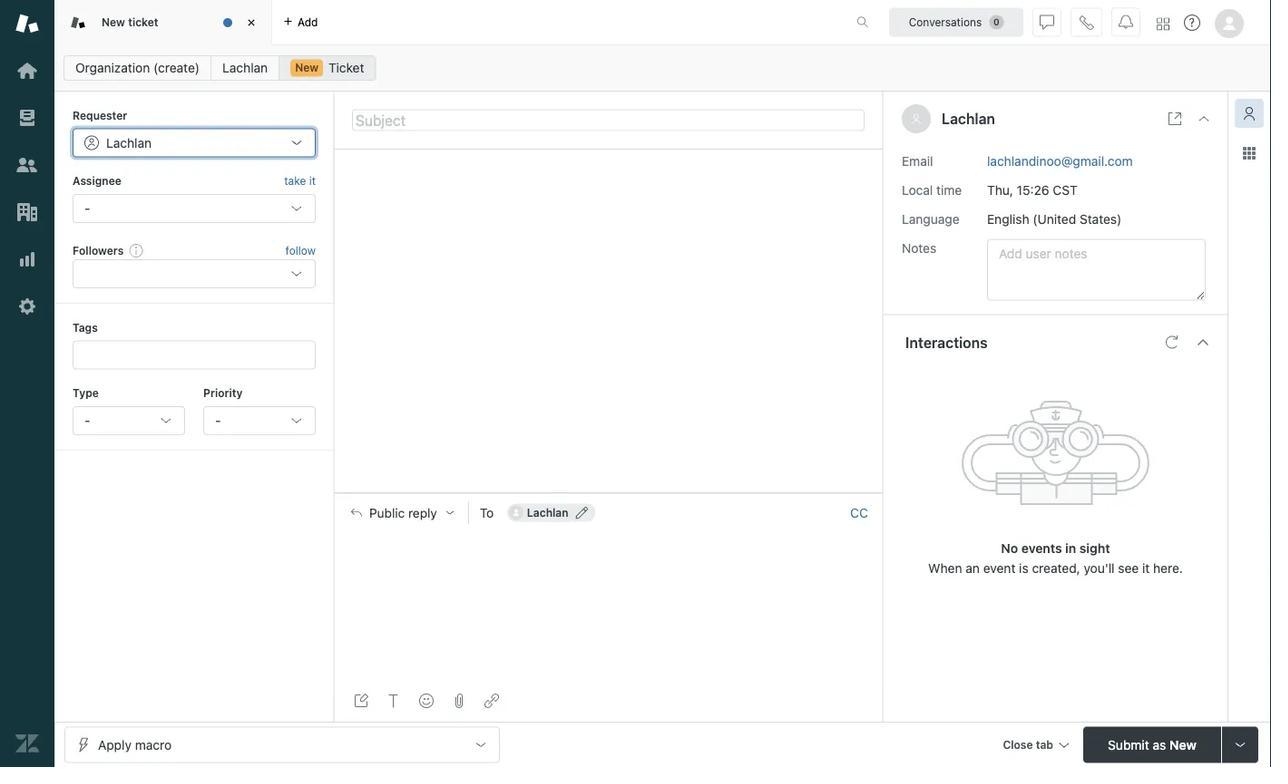 Task type: locate. For each thing, give the bounding box(es) containing it.
new inside tab
[[102, 16, 125, 28]]

user image
[[911, 113, 922, 124], [913, 114, 920, 124]]

it right take
[[309, 175, 316, 187]]

requester
[[73, 109, 127, 122]]

- button for type
[[73, 407, 185, 436]]

0 vertical spatial it
[[309, 175, 316, 187]]

as
[[1153, 738, 1166, 753]]

add attachment image
[[452, 694, 466, 709]]

assignee
[[73, 175, 121, 187]]

email
[[902, 153, 933, 168]]

lachlan down the "requester"
[[106, 135, 152, 150]]

- button
[[73, 407, 185, 436], [203, 407, 316, 436]]

reply
[[408, 506, 437, 520]]

in
[[1065, 541, 1076, 556]]

followers element
[[73, 260, 316, 289]]

info on adding followers image
[[129, 243, 144, 258]]

1 horizontal spatial it
[[1142, 561, 1150, 576]]

0 horizontal spatial new
[[102, 16, 125, 28]]

event
[[983, 561, 1016, 576]]

- button down priority
[[203, 407, 316, 436]]

cc
[[850, 506, 868, 520]]

1 vertical spatial it
[[1142, 561, 1150, 576]]

0 horizontal spatial - button
[[73, 407, 185, 436]]

no
[[1001, 541, 1018, 556]]

2 - button from the left
[[203, 407, 316, 436]]

lachlan
[[222, 60, 268, 75], [942, 110, 995, 127], [106, 135, 152, 150], [527, 507, 569, 520]]

1 vertical spatial new
[[295, 61, 319, 74]]

see
[[1118, 561, 1139, 576]]

lachlandinoo@gmail.com image
[[509, 506, 523, 520]]

cst
[[1053, 182, 1078, 197]]

organization (create) button
[[64, 55, 211, 81]]

close image
[[1197, 112, 1211, 126]]

lachlan link
[[211, 55, 280, 81]]

conversations
[[909, 16, 982, 29]]

(united
[[1033, 211, 1076, 226]]

new for new ticket
[[102, 16, 125, 28]]

draft mode image
[[354, 694, 368, 709]]

new for new
[[295, 61, 319, 74]]

public reply button
[[335, 494, 468, 532]]

cc button
[[850, 505, 868, 521]]

- inside assignee element
[[84, 201, 90, 216]]

tabs tab list
[[54, 0, 838, 45]]

conversations button
[[889, 8, 1024, 37]]

add button
[[272, 0, 329, 44]]

1 horizontal spatial new
[[295, 61, 319, 74]]

add
[[298, 16, 318, 29]]

customer context image
[[1242, 106, 1257, 121]]

it inside no events in sight when an event is created, you'll see it here.
[[1142, 561, 1150, 576]]

- button down type
[[73, 407, 185, 436]]

it
[[309, 175, 316, 187], [1142, 561, 1150, 576]]

type
[[73, 387, 99, 400]]

zendesk products image
[[1157, 18, 1170, 30]]

here.
[[1153, 561, 1183, 576]]

take
[[284, 175, 306, 187]]

lachlan inside secondary element
[[222, 60, 268, 75]]

- down type
[[84, 413, 90, 428]]

displays possible ticket submission types image
[[1233, 738, 1248, 753]]

time
[[936, 182, 962, 197]]

new ticket
[[102, 16, 158, 28]]

created,
[[1032, 561, 1080, 576]]

to
[[480, 506, 494, 520]]

2 vertical spatial new
[[1170, 738, 1197, 753]]

an
[[966, 561, 980, 576]]

apps image
[[1242, 146, 1257, 161]]

1 horizontal spatial - button
[[203, 407, 316, 436]]

notifications image
[[1119, 15, 1133, 29]]

main element
[[0, 0, 54, 768]]

states)
[[1080, 211, 1122, 226]]

sight
[[1080, 541, 1110, 556]]

reporting image
[[15, 248, 39, 271]]

admin image
[[15, 295, 39, 318]]

insert emojis image
[[419, 694, 434, 709]]

close image
[[242, 14, 260, 32]]

no events in sight when an event is created, you'll see it here.
[[928, 541, 1183, 576]]

it inside button
[[309, 175, 316, 187]]

1 - button from the left
[[73, 407, 185, 436]]

- button for priority
[[203, 407, 316, 436]]

thu,
[[987, 182, 1013, 197]]

15:26
[[1017, 182, 1050, 197]]

-
[[84, 201, 90, 216], [84, 413, 90, 428], [215, 413, 221, 428]]

lachlan down close icon
[[222, 60, 268, 75]]

take it
[[284, 175, 316, 187]]

macro
[[135, 738, 172, 753]]

thu, 15:26 cst
[[987, 182, 1078, 197]]

requester element
[[73, 128, 316, 157]]

0 horizontal spatial it
[[309, 175, 316, 187]]

- down assignee
[[84, 201, 90, 216]]

it right see
[[1142, 561, 1150, 576]]

follow button
[[285, 242, 316, 259]]

- down priority
[[215, 413, 221, 428]]

public reply
[[369, 506, 437, 520]]

Add user notes text field
[[987, 239, 1206, 301]]

close tab button
[[995, 727, 1076, 766]]

organization (create)
[[75, 60, 200, 75]]

new
[[102, 16, 125, 28], [295, 61, 319, 74], [1170, 738, 1197, 753]]

views image
[[15, 106, 39, 130]]

new inside secondary element
[[295, 61, 319, 74]]

0 vertical spatial new
[[102, 16, 125, 28]]



Task type: describe. For each thing, give the bounding box(es) containing it.
lachlan inside requester element
[[106, 135, 152, 150]]

close tab
[[1003, 739, 1053, 752]]

assignee element
[[73, 194, 316, 223]]

tags
[[73, 321, 98, 334]]

ticket
[[128, 16, 158, 28]]

- for priority
[[215, 413, 221, 428]]

Subject field
[[352, 109, 865, 131]]

minimize composer image
[[601, 486, 616, 501]]

add link (cmd k) image
[[485, 694, 499, 709]]

priority
[[203, 387, 243, 400]]

take it button
[[284, 172, 316, 190]]

language
[[902, 211, 960, 226]]

zendesk support image
[[15, 12, 39, 35]]

- for type
[[84, 413, 90, 428]]

events
[[1022, 541, 1062, 556]]

get started image
[[15, 59, 39, 83]]

lachlan right lachlandinoo@gmail.com icon
[[527, 507, 569, 520]]

secondary element
[[54, 50, 1271, 86]]

ticket
[[328, 60, 364, 75]]

customers image
[[15, 153, 39, 177]]

local
[[902, 182, 933, 197]]

local time
[[902, 182, 962, 197]]

new ticket tab
[[54, 0, 272, 45]]

lachlandinoo@gmail.com
[[987, 153, 1133, 168]]

organization
[[75, 60, 150, 75]]

interactions
[[906, 334, 988, 351]]

follow
[[285, 244, 316, 257]]

when
[[928, 561, 962, 576]]

english (united states)
[[987, 211, 1122, 226]]

apply macro
[[98, 738, 172, 753]]

notes
[[902, 241, 937, 255]]

2 horizontal spatial new
[[1170, 738, 1197, 753]]

format text image
[[387, 694, 401, 709]]

close
[[1003, 739, 1033, 752]]

tab
[[1036, 739, 1053, 752]]

english
[[987, 211, 1030, 226]]

submit as new
[[1108, 738, 1197, 753]]

is
[[1019, 561, 1029, 576]]

(create)
[[153, 60, 200, 75]]

you'll
[[1084, 561, 1115, 576]]

lachlan up time
[[942, 110, 995, 127]]

organizations image
[[15, 201, 39, 224]]

followers
[[73, 244, 124, 257]]

zendesk image
[[15, 732, 39, 756]]

view more details image
[[1168, 112, 1182, 126]]

submit
[[1108, 738, 1149, 753]]

public
[[369, 506, 405, 520]]

button displays agent's chat status as invisible. image
[[1040, 15, 1054, 29]]

apply
[[98, 738, 131, 753]]

get help image
[[1184, 15, 1200, 31]]

edit user image
[[576, 507, 589, 520]]



Task type: vqa. For each thing, say whether or not it's contained in the screenshot.
no events in sight when an event is created, you'll see it here.
yes



